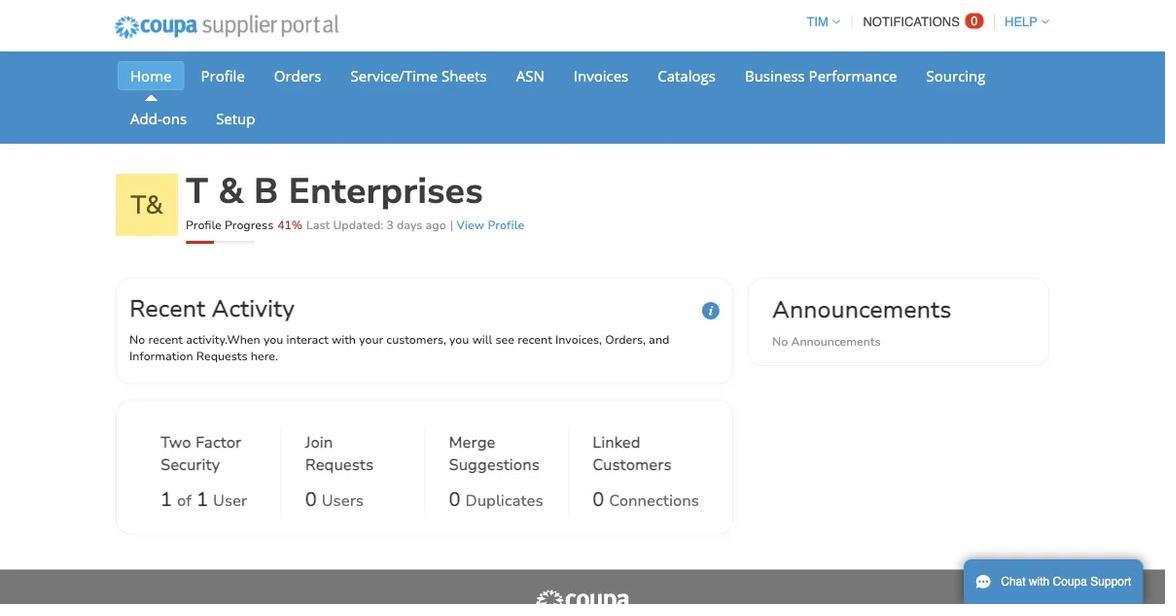 Task type: locate. For each thing, give the bounding box(es) containing it.
requests down activity.
[[196, 349, 248, 364]]

|
[[450, 217, 453, 233]]

1 horizontal spatial you
[[449, 332, 469, 348]]

you left will
[[449, 332, 469, 348]]

view profile link
[[457, 217, 525, 233]]

1 horizontal spatial recent
[[518, 332, 552, 348]]

sheets
[[442, 66, 487, 86]]

recent
[[148, 332, 183, 348], [518, 332, 552, 348]]

your
[[359, 332, 383, 348]]

recent up information
[[148, 332, 183, 348]]

1 horizontal spatial no
[[772, 334, 788, 350]]

customers,
[[386, 332, 446, 348]]

0 vertical spatial with
[[332, 332, 356, 348]]

you
[[264, 332, 283, 348], [449, 332, 469, 348]]

profile link
[[188, 61, 258, 90]]

0 for 0 duplicates
[[449, 487, 461, 513]]

1 horizontal spatial requests
[[305, 455, 374, 476]]

1 horizontal spatial with
[[1029, 576, 1050, 589]]

41%
[[277, 217, 302, 233]]

1 left of
[[160, 487, 172, 513]]

0 left users on the left bottom of page
[[305, 487, 317, 513]]

1
[[160, 487, 172, 513], [196, 487, 208, 513]]

tim link
[[798, 15, 840, 29]]

with right chat
[[1029, 576, 1050, 589]]

2 recent from the left
[[518, 332, 552, 348]]

recent
[[129, 293, 205, 325]]

orders link
[[261, 61, 334, 90]]

3
[[387, 217, 394, 233]]

0 down customers at the bottom right of page
[[593, 487, 604, 513]]

of
[[177, 491, 192, 512]]

two factor security link
[[160, 432, 258, 481]]

help link
[[996, 15, 1049, 29]]

two
[[160, 433, 191, 454]]

0 horizontal spatial you
[[264, 332, 283, 348]]

coupa supplier portal image
[[101, 3, 352, 52], [534, 590, 631, 605]]

requests down the join
[[305, 455, 374, 476]]

connections
[[609, 491, 699, 512]]

1 vertical spatial announcements
[[791, 334, 881, 350]]

linked customers
[[593, 433, 672, 476]]

when you interact with your customers, you will see recent invoices, orders, and information requests here.
[[129, 332, 670, 364]]

navigation containing notifications 0
[[798, 3, 1049, 41]]

home link
[[118, 61, 184, 90]]

0 for 0 users
[[305, 487, 317, 513]]

performance
[[809, 66, 897, 86]]

chat with coupa support
[[1001, 576, 1132, 589]]

0 horizontal spatial with
[[332, 332, 356, 348]]

1 right of
[[196, 487, 208, 513]]

enterprises
[[288, 168, 483, 215]]

ago
[[426, 217, 446, 233]]

0 vertical spatial requests
[[196, 349, 248, 364]]

when
[[227, 332, 260, 348]]

0
[[971, 14, 978, 28], [305, 487, 317, 513], [449, 487, 461, 513], [593, 487, 604, 513]]

announcements
[[772, 294, 952, 326], [791, 334, 881, 350]]

updated:
[[333, 217, 383, 233]]

with left "your"
[[332, 332, 356, 348]]

profile up 'setup'
[[201, 66, 245, 86]]

0 inside notifications 0
[[971, 14, 978, 28]]

activity
[[212, 293, 295, 325]]

business
[[745, 66, 805, 86]]

1 vertical spatial requests
[[305, 455, 374, 476]]

service/time
[[351, 66, 438, 86]]

asn link
[[504, 61, 557, 90]]

with inside button
[[1029, 576, 1050, 589]]

recent right see
[[518, 332, 552, 348]]

orders
[[274, 66, 321, 86]]

requests
[[196, 349, 248, 364], [305, 455, 374, 476]]

1 recent from the left
[[148, 332, 183, 348]]

0 left help
[[971, 14, 978, 28]]

&
[[218, 168, 244, 215]]

1 vertical spatial with
[[1029, 576, 1050, 589]]

0 horizontal spatial 1
[[160, 487, 172, 513]]

add-
[[130, 108, 162, 128]]

1 horizontal spatial 1
[[196, 487, 208, 513]]

activity.
[[186, 332, 227, 348]]

here.
[[251, 349, 278, 364]]

user
[[213, 491, 247, 512]]

will
[[472, 332, 492, 348]]

0 horizontal spatial requests
[[196, 349, 248, 364]]

1 vertical spatial coupa supplier portal image
[[534, 590, 631, 605]]

t
[[186, 168, 208, 215]]

join
[[305, 433, 333, 454]]

invoices
[[574, 66, 629, 86]]

chat with coupa support button
[[964, 560, 1143, 605]]

with
[[332, 332, 356, 348], [1029, 576, 1050, 589]]

information
[[129, 349, 193, 364]]

you up here.
[[264, 332, 283, 348]]

0 horizontal spatial coupa supplier portal image
[[101, 3, 352, 52]]

navigation
[[798, 3, 1049, 41]]

0 horizontal spatial recent
[[148, 332, 183, 348]]

1 horizontal spatial coupa supplier portal image
[[534, 590, 631, 605]]

suggestions
[[449, 455, 540, 476]]

notifications
[[863, 15, 960, 29]]

no
[[129, 332, 145, 348], [772, 334, 788, 350]]

invoices link
[[561, 61, 641, 90]]

0 left duplicates
[[449, 487, 461, 513]]

additional information image
[[702, 302, 720, 320]]



Task type: describe. For each thing, give the bounding box(es) containing it.
merge suggestions link
[[449, 432, 545, 481]]

0 vertical spatial coupa supplier portal image
[[101, 3, 352, 52]]

catalogs
[[658, 66, 716, 86]]

interact
[[286, 332, 328, 348]]

service/time sheets link
[[338, 61, 500, 90]]

security
[[160, 455, 220, 476]]

0 horizontal spatial no
[[129, 332, 145, 348]]

0 duplicates
[[449, 487, 543, 513]]

1 of 1 user
[[160, 487, 247, 513]]

t&
[[131, 188, 163, 222]]

0 vertical spatial announcements
[[772, 294, 952, 326]]

with inside when you interact with your customers, you will see recent invoices, orders, and information requests here.
[[332, 332, 356, 348]]

ons
[[162, 108, 187, 128]]

tim
[[807, 15, 828, 29]]

announcements no announcements
[[772, 294, 952, 350]]

duplicates
[[465, 491, 543, 512]]

help
[[1005, 15, 1038, 29]]

and
[[649, 332, 670, 348]]

linked
[[593, 433, 641, 454]]

1 1 from the left
[[160, 487, 172, 513]]

days
[[397, 217, 422, 233]]

catalogs link
[[645, 61, 728, 90]]

0 for 0 connections
[[593, 487, 604, 513]]

t & b enterprises profile progress 41% last updated: 3 days ago | view profile
[[186, 168, 525, 233]]

business performance link
[[732, 61, 910, 90]]

0 users
[[305, 487, 364, 513]]

profile right view
[[488, 217, 525, 233]]

notifications 0
[[863, 14, 978, 29]]

setup link
[[203, 104, 268, 133]]

service/time sheets
[[351, 66, 487, 86]]

customers
[[593, 455, 672, 476]]

setup
[[216, 108, 255, 128]]

2 you from the left
[[449, 332, 469, 348]]

last
[[306, 217, 330, 233]]

asn
[[516, 66, 544, 86]]

linked customers link
[[593, 432, 689, 481]]

announcements inside the announcements no announcements
[[791, 334, 881, 350]]

view
[[457, 217, 484, 233]]

coupa
[[1053, 576, 1087, 589]]

home
[[130, 66, 172, 86]]

0 connections
[[593, 487, 699, 513]]

profile down t
[[186, 217, 222, 233]]

sourcing
[[926, 66, 986, 86]]

users
[[322, 491, 364, 512]]

support
[[1091, 576, 1132, 589]]

orders,
[[605, 332, 646, 348]]

recent activity
[[129, 293, 295, 325]]

b
[[254, 168, 279, 215]]

merge
[[449, 433, 495, 454]]

add-ons link
[[118, 104, 200, 133]]

progress
[[225, 217, 274, 233]]

merge suggestions
[[449, 433, 540, 476]]

1 you from the left
[[264, 332, 283, 348]]

invoices,
[[555, 332, 602, 348]]

no recent activity.
[[129, 332, 227, 348]]

sourcing link
[[914, 61, 998, 90]]

chat
[[1001, 576, 1026, 589]]

requests inside when you interact with your customers, you will see recent invoices, orders, and information requests here.
[[196, 349, 248, 364]]

see
[[496, 332, 515, 348]]

t& image
[[116, 174, 178, 236]]

add-ons
[[130, 108, 187, 128]]

2 1 from the left
[[196, 487, 208, 513]]

no inside the announcements no announcements
[[772, 334, 788, 350]]

join requests link
[[305, 432, 401, 481]]

join requests
[[305, 433, 374, 476]]

business performance
[[745, 66, 897, 86]]

two factor security
[[160, 433, 241, 476]]

recent inside when you interact with your customers, you will see recent invoices, orders, and information requests here.
[[518, 332, 552, 348]]

factor
[[195, 433, 241, 454]]



Task type: vqa. For each thing, say whether or not it's contained in the screenshot.
JACOB
no



